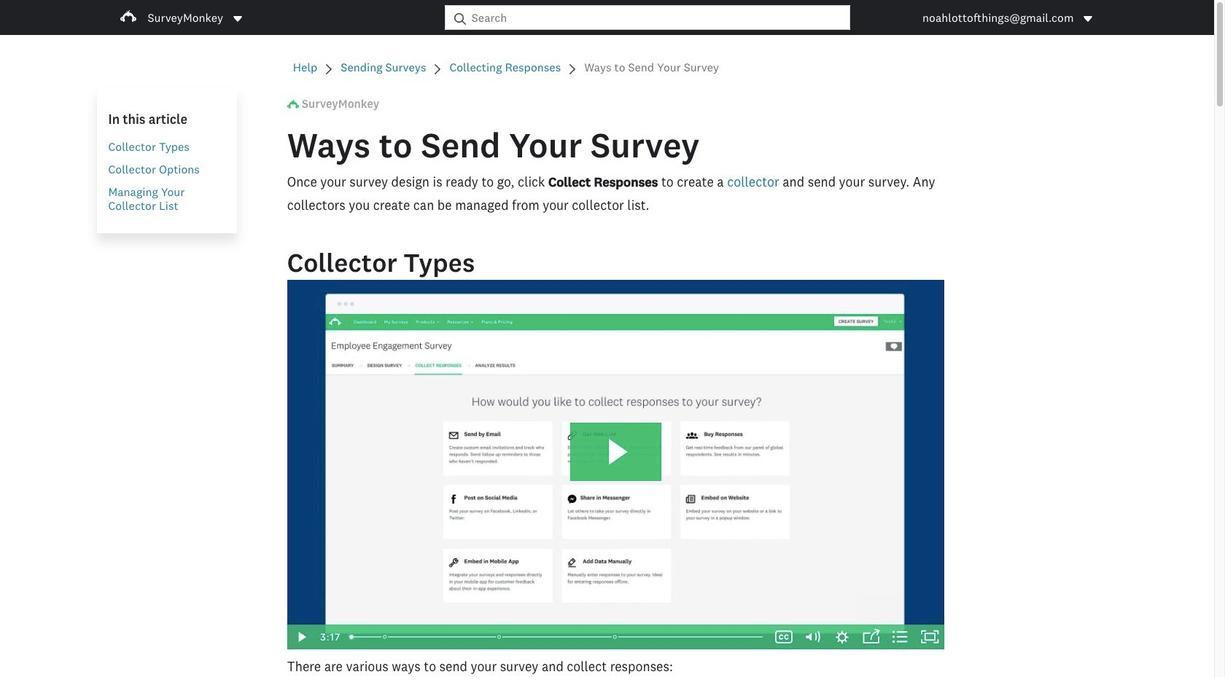 Task type: locate. For each thing, give the bounding box(es) containing it.
video element
[[287, 280, 944, 650]]

open image
[[232, 13, 244, 24], [1082, 13, 1094, 24], [1084, 16, 1093, 22]]

Search text field
[[466, 6, 850, 29]]

playbar slider
[[340, 625, 769, 650]]



Task type: describe. For each thing, give the bounding box(es) containing it.
search image
[[454, 13, 466, 24]]

search image
[[454, 13, 466, 24]]

open image
[[233, 16, 242, 22]]

chapter markers toolbar
[[351, 625, 762, 650]]



